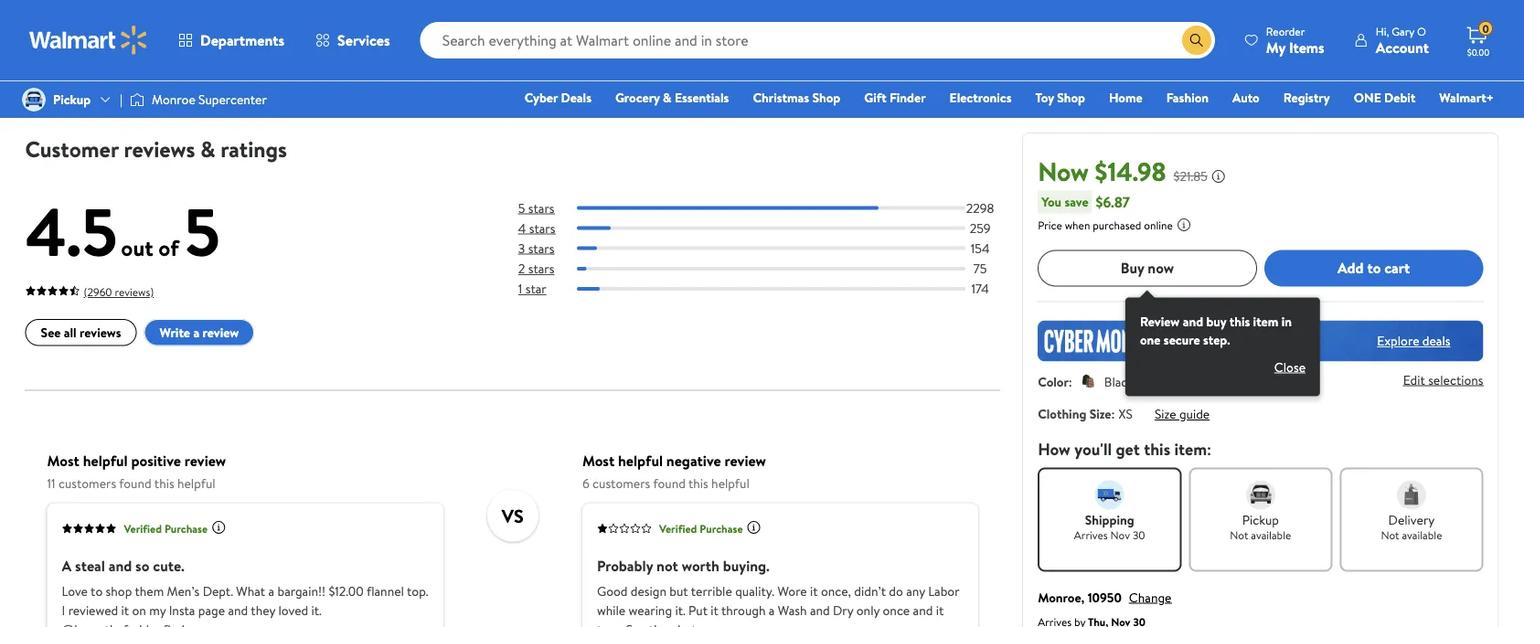 Task type: describe. For each thing, give the bounding box(es) containing it.
grocery
[[615, 89, 660, 107]]

3xl
[[530, 43, 553, 63]]

shirts inside visive 4 pack mens flannel shirts long sleeve big and tall button up shirt for men - mix1
[[445, 2, 482, 22]]

0 horizontal spatial :
[[1069, 372, 1073, 390]]

xs
[[1119, 405, 1133, 423]]

@karenthefashionfinder
[[62, 621, 196, 627]]

services button
[[300, 18, 406, 62]]

for
[[328, 43, 349, 63]]

see all reviews link
[[25, 319, 137, 346]]

intent image for shipping image
[[1095, 480, 1125, 510]]

(s- for 1st product group from the left
[[68, 22, 87, 43]]

3
[[518, 239, 525, 257]]

big
[[352, 22, 372, 43]]

buying.
[[723, 556, 770, 576]]

(2960
[[84, 284, 112, 300]]

product group containing george men's color block sweater with long sleeves, sizes s-3xl
[[517, 0, 735, 103]]

sleeves,
[[636, 22, 687, 43]]

once
[[883, 602, 910, 620]]

how
[[1038, 437, 1071, 460]]

christmas shop link
[[745, 88, 849, 107]]

it. inside a steal and so cute. love to shop them men's dept. what a bargain!! $12.00 flannel top. i reviewed it on my insta page and they loved it. @karenthefashionfinder
[[311, 602, 322, 620]]

154
[[971, 239, 990, 257]]

pickup for pickup
[[53, 91, 91, 108]]

$12.00
[[329, 583, 364, 601]]

day up christmas
[[779, 57, 796, 72]]

2 horizontal spatial 3+
[[764, 57, 777, 72]]

3 men's from the left
[[807, 2, 844, 22]]

259
[[970, 219, 991, 237]]

block
[[647, 2, 682, 22]]

verified purchase for buying.
[[659, 521, 743, 536]]

all
[[64, 324, 77, 342]]

wore
[[778, 583, 807, 601]]

$6.87
[[1096, 192, 1130, 212]]

selections
[[1429, 371, 1484, 389]]

visive 4 pack mens flannel shirts long sleeve big and tall button up shirt for men - mix1
[[273, 2, 482, 63]]

verified for and
[[124, 521, 162, 536]]

a inside a steal and so cute. love to shop them men's dept. what a bargain!! $12.00 flannel top. i reviewed it on my insta page and they loved it. @karenthefashionfinder
[[268, 583, 275, 601]]

purchase for buying.
[[700, 521, 743, 536]]

and left so
[[109, 556, 132, 576]]

|
[[120, 91, 123, 108]]

edit selections button
[[1404, 371, 1484, 389]]

2 horizontal spatial shirts
[[760, 22, 797, 43]]

75
[[974, 260, 987, 277]]

and
[[376, 22, 401, 43]]

 image for pickup
[[22, 88, 46, 112]]

verified purchase information image for a steal and so cute.
[[211, 521, 226, 535]]

hi, gary o account
[[1376, 23, 1430, 57]]

cyber
[[525, 89, 558, 107]]

4.5
[[25, 185, 118, 277]]

1 size from the left
[[1090, 405, 1112, 423]]

2-
[[276, 77, 286, 92]]

and inside review and buy this item in one secure step.
[[1183, 312, 1204, 330]]

it down labor
[[936, 602, 944, 620]]

size guide button
[[1155, 405, 1210, 423]]

0 horizontal spatial 3+
[[32, 57, 45, 72]]

of
[[159, 232, 179, 263]]

close button
[[1260, 352, 1321, 382]]

probably not worth buying. good design but terrible quality. wore it once, didn't do any labor while wearing it. put it through a wash and dry only once and it tore. see the photo:
[[597, 556, 960, 627]]

2 5xl) from the left
[[818, 22, 847, 43]]

fashion
[[1167, 89, 1209, 107]]

2 size from the left
[[1155, 405, 1177, 423]]

$0.00
[[1468, 46, 1490, 58]]

nov
[[1111, 528, 1131, 543]]

reorder
[[1267, 23, 1305, 39]]

when
[[1065, 217, 1091, 233]]

 image for monroe supercenter
[[130, 91, 145, 109]]

george
[[517, 2, 564, 22]]

most for most helpful positive review
[[47, 451, 79, 471]]

deals
[[1423, 332, 1451, 350]]

helpful down "negative"
[[712, 474, 750, 492]]

top.
[[407, 583, 429, 601]]

2-day shipping
[[276, 77, 345, 92]]

1 horizontal spatial reviews
[[124, 134, 195, 165]]

and down any
[[913, 602, 933, 620]]

cute.
[[153, 556, 185, 576]]

1 horizontal spatial &
[[663, 89, 672, 107]]

good
[[597, 583, 628, 601]]

it. inside probably not worth buying. good design but terrible quality. wore it once, didn't do any labor while wearing it. put it through a wash and dry only once and it tore. see the photo:
[[675, 602, 686, 620]]

see inside probably not worth buying. good design but terrible quality. wore it once, didn't do any labor while wearing it. put it through a wash and dry only once and it tore. see the photo:
[[626, 621, 647, 627]]

0 horizontal spatial shirts
[[29, 22, 65, 43]]

gift
[[864, 89, 887, 107]]

o
[[1418, 23, 1427, 39]]

4.5 out of 5
[[25, 185, 220, 277]]

this inside review and buy this item in one secure step.
[[1230, 312, 1251, 330]]

4 stars
[[518, 219, 556, 237]]

write
[[160, 324, 190, 342]]

my
[[149, 602, 166, 620]]

a inside probably not worth buying. good design but terrible quality. wore it once, didn't do any labor while wearing it. put it through a wash and dry only once and it tore. see the photo:
[[769, 602, 775, 620]]

0 horizontal spatial sleeve
[[150, 2, 191, 22]]

change
[[1129, 588, 1172, 606]]

this inside most helpful negative review 6 customers found this helpful
[[689, 474, 709, 492]]

mix1
[[394, 43, 421, 63]]

reviews)
[[115, 284, 154, 300]]

buy
[[1207, 312, 1227, 330]]

walmart image
[[29, 26, 148, 55]]

shipping arrives nov 30
[[1075, 511, 1146, 543]]

bargain!!
[[278, 583, 326, 601]]

them
[[135, 583, 164, 601]]

1 horizontal spatial 4
[[518, 219, 526, 237]]

Walmart Site-Wide search field
[[420, 22, 1215, 59]]

cyber deals
[[525, 89, 592, 107]]

5 stars
[[518, 199, 555, 217]]

tall
[[405, 22, 425, 43]]

photo:
[[671, 621, 707, 627]]

2 horizontal spatial sleeve
[[882, 2, 923, 22]]

to inside button
[[1368, 258, 1381, 278]]

on
[[132, 602, 146, 620]]

toy shop
[[1036, 89, 1086, 107]]

my
[[1267, 37, 1286, 57]]

flannel
[[367, 583, 404, 601]]

reorder my items
[[1267, 23, 1325, 57]]

1 men's from the left
[[76, 2, 112, 22]]

dept.
[[203, 583, 233, 601]]

step.
[[1204, 330, 1231, 348]]

edit
[[1404, 371, 1426, 389]]

1 pack from the left
[[42, 2, 72, 22]]

not for delivery
[[1381, 528, 1400, 543]]

long inside "george men's color block sweater with long sleeves, sizes s-3xl"
[[602, 22, 633, 43]]

helpful left "negative"
[[618, 451, 663, 471]]

color inside "george men's color block sweater with long sleeves, sizes s-3xl"
[[608, 2, 643, 22]]

1 horizontal spatial 5
[[518, 199, 525, 217]]

3 stars
[[518, 239, 555, 257]]

verified for worth
[[659, 521, 697, 536]]

verified purchase for so
[[124, 521, 208, 536]]

departments button
[[163, 18, 300, 62]]

4 product group from the left
[[760, 0, 979, 103]]

clothing size : xs
[[1038, 405, 1133, 423]]

pack inside visive 4 pack mens flannel shirts long sleeve big and tall button up shirt for men - mix1
[[326, 2, 356, 22]]

out
[[121, 232, 153, 263]]

wearing
[[629, 602, 672, 620]]

sleeve inside visive 4 pack mens flannel shirts long sleeve big and tall button up shirt for men - mix1
[[307, 22, 348, 43]]

1 product group from the left
[[29, 0, 247, 103]]

online
[[1144, 217, 1173, 233]]

0 horizontal spatial 3+ day shipping
[[32, 57, 106, 72]]

you'll
[[1075, 437, 1112, 460]]

how you'll get this item:
[[1038, 437, 1212, 460]]

didn't
[[855, 583, 886, 601]]

verified purchase information image for probably not worth buying.
[[747, 521, 761, 535]]

flannel
[[397, 2, 442, 22]]

(2960 reviews)
[[84, 284, 154, 300]]

stars for 3 stars
[[528, 239, 555, 257]]

review for most helpful positive review
[[185, 451, 226, 471]]

one debit link
[[1346, 88, 1424, 107]]

found for negative
[[653, 474, 686, 492]]

delivery
[[1389, 511, 1435, 528]]

learn more about strikethrough prices image
[[1212, 169, 1226, 183]]

shop for toy shop
[[1057, 89, 1086, 107]]



Task type: vqa. For each thing, say whether or not it's contained in the screenshot.
LIMITED
no



Task type: locate. For each thing, give the bounding box(es) containing it.
progress bar for 2298
[[577, 206, 966, 210]]

0 horizontal spatial reviews
[[80, 324, 121, 342]]

1 horizontal spatial customers
[[593, 474, 651, 492]]

1 horizontal spatial most
[[583, 451, 615, 471]]

1 vertical spatial :
[[1112, 405, 1115, 423]]

through
[[722, 602, 766, 620]]

3-pack men's long sleeve thermal shirts (s-5xl) for 1st product group from the left
[[29, 2, 246, 43]]

reviews down monroe
[[124, 134, 195, 165]]

0 horizontal spatial it.
[[311, 602, 322, 620]]

now
[[1038, 153, 1089, 189]]

3+ day shipping down walmart image
[[32, 57, 106, 72]]

1 horizontal spatial see
[[626, 621, 647, 627]]

3- right 'sizes'
[[760, 2, 774, 22]]

most up "11"
[[47, 451, 79, 471]]

long up gift
[[847, 2, 878, 22]]

plaid/brown
[[1166, 372, 1233, 390]]

2 it. from the left
[[675, 602, 686, 620]]

review right "negative"
[[725, 451, 766, 471]]

0 horizontal spatial  image
[[22, 88, 46, 112]]

verified purchase up worth at the left bottom of page
[[659, 521, 743, 536]]

shirts
[[445, 2, 482, 22], [29, 22, 65, 43], [760, 22, 797, 43]]

pack
[[42, 2, 72, 22], [326, 2, 356, 22], [774, 2, 804, 22]]

intent image for delivery image
[[1397, 480, 1427, 510]]

1 horizontal spatial verified purchase information image
[[747, 521, 761, 535]]

0 vertical spatial see
[[41, 324, 61, 342]]

to inside a steal and so cute. love to shop them men's dept. what a bargain!! $12.00 flannel top. i reviewed it on my insta page and they loved it. @karenthefashionfinder
[[91, 583, 103, 601]]

stars for 4 stars
[[529, 219, 556, 237]]

stars right 2
[[528, 260, 555, 277]]

monroe,
[[1038, 588, 1085, 606]]

10950
[[1088, 588, 1122, 606]]

size
[[1090, 405, 1112, 423], [1155, 405, 1177, 423]]

1 horizontal spatial verified
[[659, 521, 697, 536]]

verified up not
[[659, 521, 697, 536]]

1 progress bar from the top
[[577, 206, 966, 210]]

in
[[1282, 312, 1292, 330]]

1 it. from the left
[[311, 602, 322, 620]]

cart
[[1385, 258, 1411, 278]]

one
[[1141, 330, 1161, 348]]

long inside visive 4 pack mens flannel shirts long sleeve big and tall button up shirt for men - mix1
[[273, 22, 304, 43]]

sleeve left big
[[307, 22, 348, 43]]

customers
[[58, 474, 116, 492], [593, 474, 651, 492]]

1 horizontal spatial thermal
[[926, 2, 977, 22]]

1 vertical spatial reviews
[[80, 324, 121, 342]]

review for most helpful negative review
[[725, 451, 766, 471]]

1 horizontal spatial (s-
[[800, 22, 818, 43]]

1 3- from the left
[[29, 2, 42, 22]]

search icon image
[[1190, 33, 1204, 48]]

3-
[[29, 2, 42, 22], [760, 2, 774, 22]]

dry
[[833, 602, 854, 620]]

stars for 2 stars
[[528, 260, 555, 277]]

2 product group from the left
[[273, 0, 491, 103]]

intent image for pickup image
[[1246, 480, 1276, 510]]

and down what
[[228, 602, 248, 620]]

1 vertical spatial a
[[268, 583, 275, 601]]

sizes
[[690, 22, 721, 43]]

write a review
[[160, 324, 239, 342]]

1 most from the left
[[47, 451, 79, 471]]

1 horizontal spatial not
[[1381, 528, 1400, 543]]

most up 6
[[583, 451, 615, 471]]

review right write
[[203, 324, 239, 342]]

0 horizontal spatial (s-
[[68, 22, 87, 43]]

1 verified purchase from the left
[[124, 521, 208, 536]]

verified purchase information image up dept.
[[211, 521, 226, 535]]

verified purchase information image up buying.
[[747, 521, 761, 535]]

0 vertical spatial reviews
[[124, 134, 195, 165]]

day down up
[[286, 77, 303, 92]]

soot
[[1137, 372, 1163, 390]]

pickup inside pickup not available
[[1243, 511, 1280, 528]]

helpful left positive
[[83, 451, 128, 471]]

shipping
[[1085, 511, 1135, 528]]

3+ down s-
[[520, 77, 533, 92]]

1 horizontal spatial size
[[1155, 405, 1177, 423]]

christmas shop
[[753, 89, 841, 107]]

1 horizontal spatial shirts
[[445, 2, 482, 22]]

and left dry at the right of the page
[[810, 602, 830, 620]]

stars
[[528, 199, 555, 217], [529, 219, 556, 237], [528, 239, 555, 257], [528, 260, 555, 277]]

: left xs
[[1112, 405, 1115, 423]]

30
[[1133, 528, 1146, 543]]

sleeve up finder on the right
[[882, 2, 923, 22]]

3+ day shipping
[[32, 57, 106, 72], [764, 57, 838, 72], [520, 77, 594, 92]]

it inside a steal and so cute. love to shop them men's dept. what a bargain!! $12.00 flannel top. i reviewed it on my insta page and they loved it. @karenthefashionfinder
[[121, 602, 129, 620]]

product group
[[29, 0, 247, 103], [273, 0, 491, 103], [517, 0, 735, 103], [760, 0, 979, 103]]

5
[[184, 185, 220, 277], [518, 199, 525, 217]]

it right wore
[[810, 583, 818, 601]]

most for most helpful negative review
[[583, 451, 615, 471]]

registry link
[[1276, 88, 1339, 107]]

3 progress bar from the top
[[577, 247, 966, 250]]

you save $6.87
[[1042, 192, 1130, 212]]

available
[[1252, 528, 1292, 543], [1403, 528, 1443, 543]]

1 horizontal spatial shop
[[1057, 89, 1086, 107]]

3-pack men's long sleeve thermal shirts (s-5xl) for 1st product group from the right
[[760, 2, 977, 43]]

0 vertical spatial :
[[1069, 372, 1073, 390]]

1 horizontal spatial verified purchase
[[659, 521, 743, 536]]

progress bar
[[577, 206, 966, 210], [577, 226, 966, 230], [577, 247, 966, 250], [577, 267, 966, 271], [577, 287, 966, 291]]

3+ day shipping down 3xl
[[520, 77, 594, 92]]

grocery & essentials
[[615, 89, 729, 107]]

3 pack from the left
[[774, 2, 804, 22]]

1 customers from the left
[[58, 474, 116, 492]]

purchase up worth at the left bottom of page
[[700, 521, 743, 536]]

 image
[[22, 88, 46, 112], [130, 91, 145, 109]]

progress bar for 154
[[577, 247, 966, 250]]

0 vertical spatial to
[[1368, 258, 1381, 278]]

available down intent image for pickup at the right bottom
[[1252, 528, 1292, 543]]

stars right 3
[[528, 239, 555, 257]]

shop inside "link"
[[813, 89, 841, 107]]

3-pack men's long sleeve thermal shirts (s-5xl) up the "|" at the top left of page
[[29, 2, 246, 43]]

purchased
[[1093, 217, 1142, 233]]

pickup left the "|" at the top left of page
[[53, 91, 91, 108]]

shop right toy
[[1057, 89, 1086, 107]]

deals
[[561, 89, 592, 107]]

color up clothing
[[1038, 372, 1069, 390]]

0 horizontal spatial pack
[[42, 2, 72, 22]]

reviews right all
[[80, 324, 121, 342]]

you
[[1042, 193, 1062, 211]]

men's right george
[[568, 2, 604, 22]]

verified
[[124, 521, 162, 536], [659, 521, 697, 536]]

monroe, 10950 change
[[1038, 588, 1172, 606]]

2 horizontal spatial men's
[[807, 2, 844, 22]]

and up secure
[[1183, 312, 1204, 330]]

most inside most helpful positive review 11 customers found this helpful
[[47, 451, 79, 471]]

2 stars
[[518, 260, 555, 277]]

reviewed
[[68, 602, 118, 620]]

1 vertical spatial 4
[[518, 219, 526, 237]]

customers right "11"
[[58, 474, 116, 492]]

0 vertical spatial 4
[[313, 2, 322, 22]]

product group containing visive 4 pack mens flannel shirts long sleeve big and tall button up shirt for men - mix1
[[273, 0, 491, 103]]

men's
[[167, 583, 200, 601]]

verified purchase information image
[[211, 521, 226, 535], [747, 521, 761, 535]]

auto
[[1233, 89, 1260, 107]]

0 horizontal spatial size
[[1090, 405, 1112, 423]]

0 horizontal spatial 4
[[313, 2, 322, 22]]

the
[[649, 621, 668, 627]]

2 verified purchase from the left
[[659, 521, 743, 536]]

pickup down intent image for pickup at the right bottom
[[1243, 511, 1280, 528]]

0 horizontal spatial pickup
[[53, 91, 91, 108]]

Search search field
[[420, 22, 1215, 59]]

1 available from the left
[[1252, 528, 1292, 543]]

thermal
[[194, 2, 246, 22], [926, 2, 977, 22]]

pickup for pickup not available
[[1243, 511, 1280, 528]]

& right grocery
[[663, 89, 672, 107]]

0 horizontal spatial men's
[[76, 2, 112, 22]]

5 right of
[[184, 185, 220, 277]]

1 (s- from the left
[[68, 22, 87, 43]]

3+
[[32, 57, 45, 72], [764, 57, 777, 72], [520, 77, 533, 92]]

1
[[518, 280, 523, 298]]

see left all
[[41, 324, 61, 342]]

verified up so
[[124, 521, 162, 536]]

0 horizontal spatial &
[[200, 134, 215, 165]]

1 vertical spatial &
[[200, 134, 215, 165]]

0 horizontal spatial thermal
[[194, 2, 246, 22]]

1 5xl) from the left
[[87, 22, 115, 43]]

stars for 5 stars
[[528, 199, 555, 217]]

verified purchase up the cute.
[[124, 521, 208, 536]]

found inside most helpful positive review 11 customers found this helpful
[[119, 474, 152, 492]]

5xl)
[[87, 22, 115, 43], [818, 22, 847, 43]]

2 (s- from the left
[[800, 22, 818, 43]]

day down walmart image
[[48, 57, 64, 72]]

1 3-pack men's long sleeve thermal shirts (s-5xl) from the left
[[29, 2, 246, 43]]

0 horizontal spatial verified purchase information image
[[211, 521, 226, 535]]

0 horizontal spatial to
[[91, 583, 103, 601]]

2 purchase from the left
[[700, 521, 743, 536]]

add to cart
[[1338, 258, 1411, 278]]

0 horizontal spatial found
[[119, 474, 152, 492]]

2 available from the left
[[1403, 528, 1443, 543]]

to
[[1368, 258, 1381, 278], [91, 583, 103, 601]]

this right buy
[[1230, 312, 1251, 330]]

found down positive
[[119, 474, 152, 492]]

0 horizontal spatial shop
[[813, 89, 841, 107]]

thermal up electronics
[[926, 2, 977, 22]]

1 horizontal spatial color
[[1038, 372, 1069, 390]]

customers right 6
[[593, 474, 651, 492]]

1 shop from the left
[[813, 89, 841, 107]]

2 found from the left
[[653, 474, 686, 492]]

0 vertical spatial color
[[608, 2, 643, 22]]

this inside most helpful positive review 11 customers found this helpful
[[154, 474, 174, 492]]

2 not from the left
[[1381, 528, 1400, 543]]

it. right loved at the left bottom of the page
[[311, 602, 322, 620]]

1 purchase from the left
[[165, 521, 208, 536]]

a inside write a review link
[[193, 324, 200, 342]]

1 found from the left
[[119, 474, 152, 492]]

clothing
[[1038, 405, 1087, 423]]

1 vertical spatial to
[[91, 583, 103, 601]]

2 horizontal spatial pack
[[774, 2, 804, 22]]

3+ day shipping up christmas shop "link"
[[764, 57, 838, 72]]

0 horizontal spatial most
[[47, 451, 79, 471]]

$14.98
[[1095, 153, 1167, 189]]

gift finder link
[[856, 88, 934, 107]]

review right positive
[[185, 451, 226, 471]]

1 star
[[518, 280, 547, 298]]

 image right the "|" at the top left of page
[[130, 91, 145, 109]]

size left xs
[[1090, 405, 1112, 423]]

a left wash
[[769, 602, 775, 620]]

3-pack men's long sleeve thermal shirts (s-5xl) up gift
[[760, 2, 977, 43]]

thermal up departments
[[194, 2, 246, 22]]

0 horizontal spatial verified purchase
[[124, 521, 208, 536]]

1 thermal from the left
[[194, 2, 246, 22]]

2 customers from the left
[[593, 474, 651, 492]]

4 inside visive 4 pack mens flannel shirts long sleeve big and tall button up shirt for men - mix1
[[313, 2, 322, 22]]

a right write
[[193, 324, 200, 342]]

4 up 3
[[518, 219, 526, 237]]

quality.
[[736, 583, 775, 601]]

1 horizontal spatial 3-pack men's long sleeve thermal shirts (s-5xl)
[[760, 2, 977, 43]]

purchase
[[165, 521, 208, 536], [700, 521, 743, 536]]

available for pickup
[[1252, 528, 1292, 543]]

sleeve up monroe
[[150, 2, 191, 22]]

1 horizontal spatial it.
[[675, 602, 686, 620]]

it
[[810, 583, 818, 601], [121, 602, 129, 620], [711, 602, 719, 620], [936, 602, 944, 620]]

stars down "5 stars"
[[529, 219, 556, 237]]

0 horizontal spatial verified
[[124, 521, 162, 536]]

2 horizontal spatial 3+ day shipping
[[764, 57, 838, 72]]

found down "negative"
[[653, 474, 686, 492]]

1 verified purchase information image from the left
[[211, 521, 226, 535]]

cyber monday deals image
[[1038, 320, 1484, 362]]

vs
[[502, 503, 524, 529]]

home
[[1109, 89, 1143, 107]]

this down "negative"
[[689, 474, 709, 492]]

one debit
[[1354, 89, 1416, 107]]

but
[[670, 583, 688, 601]]

1 horizontal spatial men's
[[568, 2, 604, 22]]

pack right 'sizes'
[[774, 2, 804, 22]]

5 up 4 stars
[[518, 199, 525, 217]]

page
[[198, 602, 225, 620]]

it.
[[311, 602, 322, 620], [675, 602, 686, 620]]

4 right visive
[[313, 2, 322, 22]]

home link
[[1101, 88, 1151, 107]]

review inside most helpful negative review 6 customers found this helpful
[[725, 451, 766, 471]]

0 vertical spatial &
[[663, 89, 672, 107]]

1 verified from the left
[[124, 521, 162, 536]]

0 vertical spatial a
[[193, 324, 200, 342]]

to up reviewed
[[91, 583, 103, 601]]

customers for most helpful positive review
[[58, 474, 116, 492]]

1 horizontal spatial 3+
[[520, 77, 533, 92]]

debit
[[1385, 89, 1416, 107]]

christmas
[[753, 89, 810, 107]]

long up walmart image
[[116, 2, 147, 22]]

men's up christmas shop
[[807, 2, 844, 22]]

0 horizontal spatial a
[[193, 324, 200, 342]]

1 horizontal spatial 5xl)
[[818, 22, 847, 43]]

long up 2-
[[273, 22, 304, 43]]

2 progress bar from the top
[[577, 226, 966, 230]]

& left ratings at the top
[[200, 134, 215, 165]]

purchase for so
[[165, 521, 208, 536]]

not for pickup
[[1230, 528, 1249, 543]]

2 verified purchase information image from the left
[[747, 521, 761, 535]]

color left block
[[608, 2, 643, 22]]

found inside most helpful negative review 6 customers found this helpful
[[653, 474, 686, 492]]

men's inside "george men's color block sweater with long sleeves, sizes s-3xl"
[[568, 2, 604, 22]]

pack left the mens
[[326, 2, 356, 22]]

1 horizontal spatial 3+ day shipping
[[520, 77, 594, 92]]

1 vertical spatial color
[[1038, 372, 1069, 390]]

1 horizontal spatial pack
[[326, 2, 356, 22]]

progress bar for 174
[[577, 287, 966, 291]]

1 horizontal spatial :
[[1112, 405, 1115, 423]]

a right what
[[268, 583, 275, 601]]

with
[[571, 22, 598, 43]]

ratings
[[221, 134, 287, 165]]

1 horizontal spatial  image
[[130, 91, 145, 109]]

it. up photo:
[[675, 602, 686, 620]]

shop for christmas shop
[[813, 89, 841, 107]]

this down positive
[[154, 474, 174, 492]]

0 horizontal spatial not
[[1230, 528, 1249, 543]]

: up clothing
[[1069, 372, 1073, 390]]

found for positive
[[119, 474, 152, 492]]

george men's color block sweater with long sleeves, sizes s-3xl
[[517, 2, 721, 63]]

1 horizontal spatial purchase
[[700, 521, 743, 536]]

tore.
[[597, 621, 623, 627]]

not down intent image for pickup at the right bottom
[[1230, 528, 1249, 543]]

see down wearing
[[626, 621, 647, 627]]

customers inside most helpful positive review 11 customers found this helpful
[[58, 474, 116, 492]]

3+ up christmas
[[764, 57, 777, 72]]

0 horizontal spatial customers
[[58, 474, 116, 492]]

0 horizontal spatial purchase
[[165, 521, 208, 536]]

0 horizontal spatial 3-pack men's long sleeve thermal shirts (s-5xl)
[[29, 2, 246, 43]]

helpful down positive
[[177, 474, 216, 492]]

2 3- from the left
[[760, 2, 774, 22]]

1 horizontal spatial 3-
[[760, 2, 774, 22]]

1 not from the left
[[1230, 528, 1249, 543]]

day down 3xl
[[535, 77, 552, 92]]

0 horizontal spatial 3-
[[29, 2, 42, 22]]

available down intent image for delivery
[[1403, 528, 1443, 543]]

3+ down walmart image
[[32, 57, 45, 72]]

legal information image
[[1177, 217, 1192, 232]]

color :
[[1038, 372, 1073, 390]]

it up @karenthefashionfinder
[[121, 602, 129, 620]]

size guide
[[1155, 405, 1210, 423]]

it right 'put'
[[711, 602, 719, 620]]

2
[[518, 260, 525, 277]]

0 horizontal spatial color
[[608, 2, 643, 22]]

2 most from the left
[[583, 451, 615, 471]]

men
[[353, 43, 381, 63]]

to left cart
[[1368, 258, 1381, 278]]

terrible
[[691, 583, 732, 601]]

helpful
[[83, 451, 128, 471], [618, 451, 663, 471], [177, 474, 216, 492], [712, 474, 750, 492]]

stars up 4 stars
[[528, 199, 555, 217]]

4 progress bar from the top
[[577, 267, 966, 271]]

2 pack from the left
[[326, 2, 356, 22]]

review and buy this item in one secure step.
[[1141, 312, 1292, 348]]

shop right christmas
[[813, 89, 841, 107]]

1 horizontal spatial pickup
[[1243, 511, 1280, 528]]

2 thermal from the left
[[926, 2, 977, 22]]

customers inside most helpful negative review 6 customers found this helpful
[[593, 474, 651, 492]]

while
[[597, 602, 626, 620]]

this right get
[[1144, 437, 1171, 460]]

1 vertical spatial see
[[626, 621, 647, 627]]

(s- for 1st product group from the right
[[800, 22, 818, 43]]

3 product group from the left
[[517, 0, 735, 103]]

available for delivery
[[1403, 528, 1443, 543]]

1 horizontal spatial found
[[653, 474, 686, 492]]

most inside most helpful negative review 6 customers found this helpful
[[583, 451, 615, 471]]

not down intent image for delivery
[[1381, 528, 1400, 543]]

explore deals
[[1378, 332, 1451, 350]]

available inside pickup not available
[[1252, 528, 1292, 543]]

not inside delivery not available
[[1381, 528, 1400, 543]]

3- up walmart image
[[29, 2, 42, 22]]

now $14.98
[[1038, 153, 1167, 189]]

1 horizontal spatial a
[[268, 583, 275, 601]]

review inside most helpful positive review 11 customers found this helpful
[[185, 451, 226, 471]]

men's up walmart image
[[76, 2, 112, 22]]

long right with
[[602, 22, 633, 43]]

2 shop from the left
[[1057, 89, 1086, 107]]

2 horizontal spatial a
[[769, 602, 775, 620]]

purchase up the cute.
[[165, 521, 208, 536]]

progress bar for 259
[[577, 226, 966, 230]]

they
[[251, 602, 275, 620]]

 image up "customer"
[[22, 88, 46, 112]]

5 progress bar from the top
[[577, 287, 966, 291]]

0 horizontal spatial available
[[1252, 528, 1292, 543]]

2 3-pack men's long sleeve thermal shirts (s-5xl) from the left
[[760, 2, 977, 43]]

black
[[1105, 372, 1134, 390]]

2 vertical spatial a
[[769, 602, 775, 620]]

0 horizontal spatial 5xl)
[[87, 22, 115, 43]]

0 horizontal spatial 5
[[184, 185, 220, 277]]

not inside pickup not available
[[1230, 528, 1249, 543]]

progress bar for 75
[[577, 267, 966, 271]]

grocery & essentials link
[[607, 88, 738, 107]]

2 verified from the left
[[659, 521, 697, 536]]

get
[[1116, 437, 1140, 460]]

customers for most helpful negative review
[[593, 474, 651, 492]]

1 vertical spatial pickup
[[1243, 511, 1280, 528]]

1 horizontal spatial to
[[1368, 258, 1381, 278]]

reviews
[[124, 134, 195, 165], [80, 324, 121, 342]]

0 horizontal spatial see
[[41, 324, 61, 342]]

pack up walmart image
[[42, 2, 72, 22]]

size left guide
[[1155, 405, 1177, 423]]

1 horizontal spatial sleeve
[[307, 22, 348, 43]]

available inside delivery not available
[[1403, 528, 1443, 543]]

1 horizontal spatial available
[[1403, 528, 1443, 543]]

2 men's from the left
[[568, 2, 604, 22]]

0 vertical spatial pickup
[[53, 91, 91, 108]]



